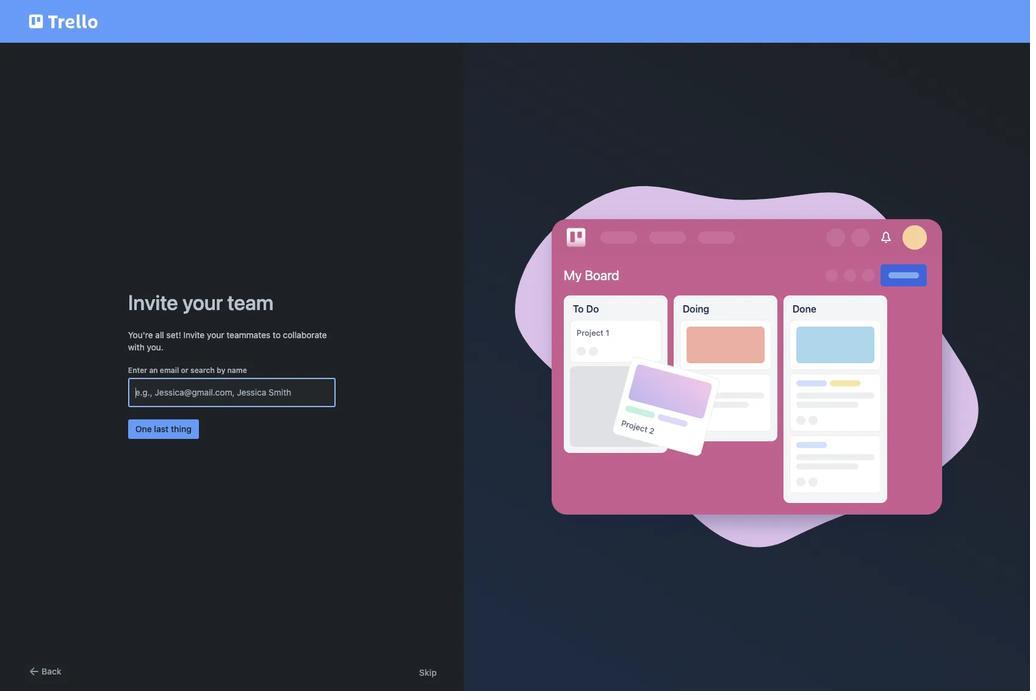 Task type: describe. For each thing, give the bounding box(es) containing it.
enter
[[128, 366, 147, 375]]

done
[[793, 304, 817, 315]]

1
[[606, 328, 610, 338]]

0 horizontal spatial invite
[[128, 290, 178, 315]]

one
[[135, 424, 152, 434]]

0 vertical spatial your
[[183, 290, 223, 315]]

skip button
[[419, 667, 437, 679]]

2
[[649, 426, 656, 437]]

collaborate
[[283, 330, 327, 340]]

back button
[[27, 664, 61, 679]]

one last thing button
[[128, 420, 199, 439]]

project 1
[[577, 328, 610, 338]]

you're all set! invite your teammates to collaborate with you.
[[128, 330, 327, 352]]

e.g., Jessica@gmail.com, Jessica Smith text field
[[135, 382, 328, 404]]

email
[[160, 366, 179, 375]]

to do
[[573, 304, 599, 315]]

set!
[[166, 330, 181, 340]]

project 2
[[621, 418, 656, 437]]

name
[[228, 366, 247, 375]]

thing
[[171, 424, 192, 434]]

search
[[191, 366, 215, 375]]

skip
[[419, 668, 437, 678]]

invite inside you're all set! invite your teammates to collaborate with you.
[[184, 330, 205, 340]]

board
[[585, 268, 620, 284]]

team
[[228, 290, 274, 315]]

project for 1
[[577, 328, 604, 338]]



Task type: vqa. For each thing, say whether or not it's contained in the screenshot.
bottommost Invite
yes



Task type: locate. For each thing, give the bounding box(es) containing it.
invite your team
[[128, 290, 274, 315]]

an
[[149, 366, 158, 375]]

1 horizontal spatial invite
[[184, 330, 205, 340]]

my
[[564, 268, 582, 284]]

back
[[42, 666, 61, 677]]

project for 2
[[621, 418, 649, 435]]

0 horizontal spatial trello image
[[27, 7, 100, 35]]

invite up all
[[128, 290, 178, 315]]

enter an email or search by name
[[128, 366, 247, 375]]

invite right the set!
[[184, 330, 205, 340]]

with
[[128, 342, 145, 352]]

last
[[154, 424, 169, 434]]

1 vertical spatial invite
[[184, 330, 205, 340]]

all
[[155, 330, 164, 340]]

my board
[[564, 268, 620, 284]]

one last thing
[[135, 424, 192, 434]]

your up you're all set! invite your teammates to collaborate with you.
[[183, 290, 223, 315]]

do
[[587, 304, 599, 315]]

doing
[[683, 304, 710, 315]]

your left teammates
[[207, 330, 224, 340]]

1 horizontal spatial project
[[621, 418, 649, 435]]

0 vertical spatial project
[[577, 328, 604, 338]]

your
[[183, 290, 223, 315], [207, 330, 224, 340]]

project inside project 2
[[621, 418, 649, 435]]

to
[[573, 304, 584, 315]]

your inside you're all set! invite your teammates to collaborate with you.
[[207, 330, 224, 340]]

teammates
[[227, 330, 271, 340]]

invite
[[128, 290, 178, 315], [184, 330, 205, 340]]

1 vertical spatial your
[[207, 330, 224, 340]]

1 vertical spatial project
[[621, 418, 649, 435]]

you.
[[147, 342, 164, 352]]

you're
[[128, 330, 153, 340]]

1 vertical spatial trello image
[[564, 225, 589, 250]]

0 vertical spatial invite
[[128, 290, 178, 315]]

project
[[577, 328, 604, 338], [621, 418, 649, 435]]

1 horizontal spatial trello image
[[564, 225, 589, 250]]

or
[[181, 366, 189, 375]]

0 horizontal spatial project
[[577, 328, 604, 338]]

to
[[273, 330, 281, 340]]

trello image
[[27, 7, 100, 35], [564, 225, 589, 250]]

by
[[217, 366, 226, 375]]

0 vertical spatial trello image
[[27, 7, 100, 35]]



